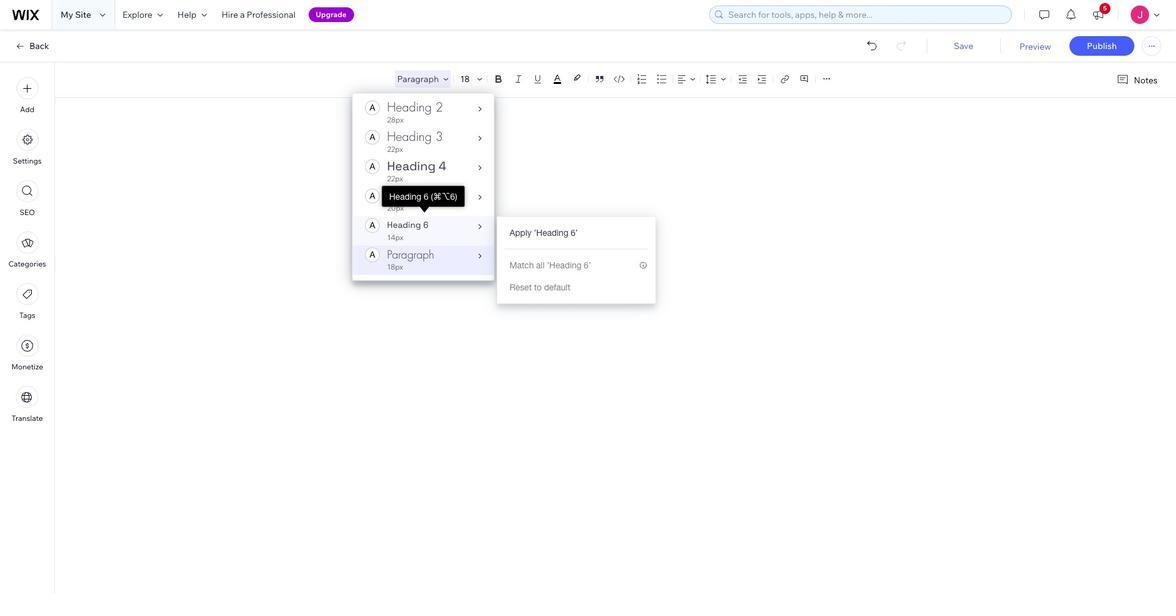 Task type: locate. For each thing, give the bounding box(es) containing it.
preview button
[[1020, 41, 1052, 52]]

group image left heading 3
[[365, 130, 380, 144]]

22px for heading 4
[[387, 174, 403, 183]]

translate button
[[12, 386, 43, 423]]

1 vertical spatial 'heading
[[547, 260, 582, 270]]

notes
[[1135, 74, 1158, 86]]

group image
[[365, 100, 380, 115], [365, 159, 380, 174], [365, 247, 380, 262]]

paragraph
[[398, 74, 439, 85], [387, 248, 434, 262]]

menu containing add
[[0, 70, 55, 430]]

5
[[1104, 4, 1108, 12], [439, 188, 446, 203]]

2 vertical spatial group image
[[365, 218, 380, 233]]

14px
[[387, 233, 404, 242]]

6'
[[571, 228, 578, 238], [584, 260, 591, 270]]

categories button
[[8, 232, 46, 268]]

0 vertical spatial group image
[[365, 130, 380, 144]]

1 horizontal spatial test
[[426, 151, 440, 165]]

2 group image from the top
[[365, 188, 380, 203]]

professional
[[247, 9, 296, 20]]

2 test from the left
[[426, 151, 440, 165]]

heading down heading 3
[[387, 158, 436, 174]]

3
[[436, 129, 443, 145]]

3 09 icons / 05 xlarge48 / 07 arrow / 01 arrow right image from the top
[[479, 165, 482, 170]]

test
[[408, 151, 423, 165], [426, 151, 440, 165], [444, 151, 458, 165]]

28px
[[387, 115, 404, 124]]

1 horizontal spatial 5
[[1104, 4, 1108, 12]]

test left testx
[[444, 151, 458, 165]]

0 horizontal spatial 5
[[439, 188, 446, 203]]

paragraph up heading 2
[[398, 74, 439, 85]]

6' up match all 'heading 6'
[[571, 228, 578, 238]]

seo
[[20, 208, 35, 217]]

paragraph up the 18px
[[387, 248, 434, 262]]

09 icons / 05 xlarge48 / 07 arrow / 01 arrow right image for 3
[[479, 136, 482, 141]]

1 vertical spatial group image
[[365, 188, 380, 203]]

0 horizontal spatial test
[[408, 151, 423, 165]]

menu
[[0, 70, 55, 430]]

5 down 4
[[439, 188, 446, 203]]

save
[[954, 40, 974, 51]]

heading for heading 2
[[387, 99, 432, 115]]

heading left 2
[[387, 99, 432, 115]]

0 vertical spatial paragraph
[[398, 74, 439, 85]]

tags
[[19, 311, 35, 320]]

upgrade button
[[309, 7, 354, 22]]

2 group image from the top
[[365, 159, 380, 174]]

group image for heading 5
[[365, 188, 380, 203]]

hire a professional
[[222, 9, 296, 20]]

0 vertical spatial 5
[[1104, 4, 1108, 12]]

Add a Catchy Title text field
[[389, 113, 829, 136]]

to
[[534, 283, 542, 292]]

5 heading from the top
[[387, 219, 421, 230]]

1 vertical spatial 5
[[439, 188, 446, 203]]

heading 5
[[387, 188, 446, 203]]

5 up publish "button"
[[1104, 4, 1108, 12]]

seo button
[[16, 180, 38, 217]]

1 horizontal spatial 6'
[[584, 260, 591, 270]]

reset
[[510, 283, 532, 292]]

3 group image from the top
[[365, 247, 380, 262]]

5 09 icons / 05 xlarge48 / 07 arrow / 01 arrow right image from the top
[[479, 224, 482, 229]]

default
[[544, 283, 571, 292]]

'heading right apply
[[534, 228, 569, 238]]

'heading
[[534, 228, 569, 238], [547, 260, 582, 270]]

1 vertical spatial group image
[[365, 159, 380, 174]]

22px
[[387, 145, 403, 154], [387, 174, 403, 183]]

0 horizontal spatial 6'
[[571, 228, 578, 238]]

0 vertical spatial 22px
[[387, 145, 403, 154]]

heading for heading 4
[[387, 158, 436, 174]]

1 heading from the top
[[387, 99, 432, 115]]

22px down test
[[387, 174, 403, 183]]

1 group image from the top
[[365, 100, 380, 115]]

heading 3
[[387, 129, 443, 145]]

publish button
[[1070, 36, 1135, 56]]

4 09 icons / 05 xlarge48 / 07 arrow / 01 arrow right image from the top
[[479, 195, 482, 200]]

2 vertical spatial group image
[[365, 247, 380, 262]]

notes button
[[1113, 72, 1162, 88]]

a
[[240, 9, 245, 20]]

22px up the heading 4
[[387, 145, 403, 154]]

settings button
[[13, 129, 42, 165]]

all
[[536, 260, 545, 270]]

1 vertical spatial 22px
[[387, 174, 403, 183]]

1 group image from the top
[[365, 130, 380, 144]]

group image left heading 5
[[365, 188, 380, 203]]

match
[[510, 260, 534, 270]]

1 vertical spatial 6'
[[584, 260, 591, 270]]

heading up 14px
[[387, 219, 421, 230]]

test down the 3
[[426, 151, 440, 165]]

4 heading from the top
[[387, 188, 436, 203]]

4
[[439, 158, 447, 174]]

2 09 icons / 05 xlarge48 / 07 arrow / 01 arrow right image from the top
[[479, 136, 482, 141]]

heading for heading 6
[[387, 219, 421, 230]]

heading
[[387, 99, 432, 115], [387, 129, 432, 145], [387, 158, 436, 174], [387, 188, 436, 203], [387, 219, 421, 230]]

6' right all
[[584, 260, 591, 270]]

group image left heading 6
[[365, 218, 380, 233]]

heading down 28px
[[387, 129, 432, 145]]

test test test test testx
[[389, 151, 481, 165]]

09 icons / 05 xlarge48 / 07 arrow / 01 arrow right image
[[479, 107, 482, 112], [479, 136, 482, 141], [479, 165, 482, 170], [479, 195, 482, 200], [479, 224, 482, 229], [479, 254, 482, 259]]

reset to default
[[510, 283, 571, 292]]

monetize button
[[11, 335, 43, 371]]

heading for heading 3
[[387, 129, 432, 145]]

heading up heading 6
[[387, 188, 436, 203]]

3 group image from the top
[[365, 218, 380, 233]]

'heading up default
[[547, 260, 582, 270]]

3 heading from the top
[[387, 158, 436, 174]]

upgrade
[[316, 10, 347, 19]]

apply
[[510, 228, 532, 238]]

0 vertical spatial group image
[[365, 100, 380, 115]]

group image
[[365, 130, 380, 144], [365, 188, 380, 203], [365, 218, 380, 233]]

preview
[[1020, 41, 1052, 52]]

site
[[75, 9, 91, 20]]

09 icons / 05 xlarge48 / 07 arrow / 01 arrow right image for 2
[[479, 107, 482, 112]]

back
[[29, 40, 49, 51]]

group image for paragraph
[[365, 247, 380, 262]]

2 heading from the top
[[387, 129, 432, 145]]

2 horizontal spatial test
[[444, 151, 458, 165]]

1 09 icons / 05 xlarge48 / 07 arrow / 01 arrow right image from the top
[[479, 107, 482, 112]]

1 22px from the top
[[387, 145, 403, 154]]

test right test
[[408, 151, 423, 165]]

2 22px from the top
[[387, 174, 403, 183]]



Task type: vqa. For each thing, say whether or not it's contained in the screenshot.
the Heading related to Heading 2
yes



Task type: describe. For each thing, give the bounding box(es) containing it.
5 inside button
[[1104, 4, 1108, 12]]

3 test from the left
[[444, 151, 458, 165]]

match all 'heading 6'
[[510, 260, 591, 270]]

heading for heading 5
[[387, 188, 436, 203]]

0 vertical spatial 6'
[[571, 228, 578, 238]]

paragraph button
[[395, 70, 451, 88]]

test
[[389, 151, 405, 165]]

5 button
[[1085, 0, 1112, 29]]

back button
[[15, 40, 49, 51]]

categories
[[8, 259, 46, 268]]

09 icons / 05 xlarge48 / 07 arrow / 01 arrow right image for 5
[[479, 195, 482, 200]]

heading 4
[[387, 158, 447, 174]]

add
[[20, 105, 34, 114]]

09 icons / 05 xlarge48 / 07 arrow / 01 arrow right image for 6
[[479, 224, 482, 229]]

group image for heading 6
[[365, 218, 380, 233]]

heading 6
[[387, 219, 429, 230]]

monetize
[[11, 362, 43, 371]]

group image for heading 3
[[365, 130, 380, 144]]

paragraph inside button
[[398, 74, 439, 85]]

22px for heading 3
[[387, 145, 403, 154]]

heading 2
[[387, 99, 443, 115]]

group image for heading 2
[[365, 100, 380, 115]]

0 vertical spatial 'heading
[[534, 228, 569, 238]]

explore
[[123, 9, 153, 20]]

tags button
[[16, 283, 38, 320]]

translate
[[12, 414, 43, 423]]

my site
[[61, 9, 91, 20]]

1 vertical spatial paragraph
[[387, 248, 434, 262]]

apply 'heading 6'
[[510, 228, 578, 238]]

help button
[[170, 0, 214, 29]]

20px
[[387, 203, 404, 213]]

save button
[[939, 40, 989, 51]]

18px
[[387, 262, 403, 272]]

add button
[[16, 77, 38, 114]]

hire
[[222, 9, 238, 20]]

publish
[[1088, 40, 1118, 51]]

Search for tools, apps, help & more... field
[[725, 6, 1008, 23]]

6 09 icons / 05 xlarge48 / 07 arrow / 01 arrow right image from the top
[[479, 254, 482, 259]]

2
[[436, 99, 443, 115]]

1 test from the left
[[408, 151, 423, 165]]

hire a professional link
[[214, 0, 303, 29]]

6
[[423, 219, 429, 230]]

Font Size field
[[459, 73, 473, 85]]

group image for heading 4
[[365, 159, 380, 174]]

testx
[[462, 151, 481, 165]]

settings
[[13, 156, 42, 165]]

my
[[61, 9, 73, 20]]

help
[[178, 9, 197, 20]]

09 icons / 05 xlarge48 / 07 arrow / 01 arrow right image for 4
[[479, 165, 482, 170]]



